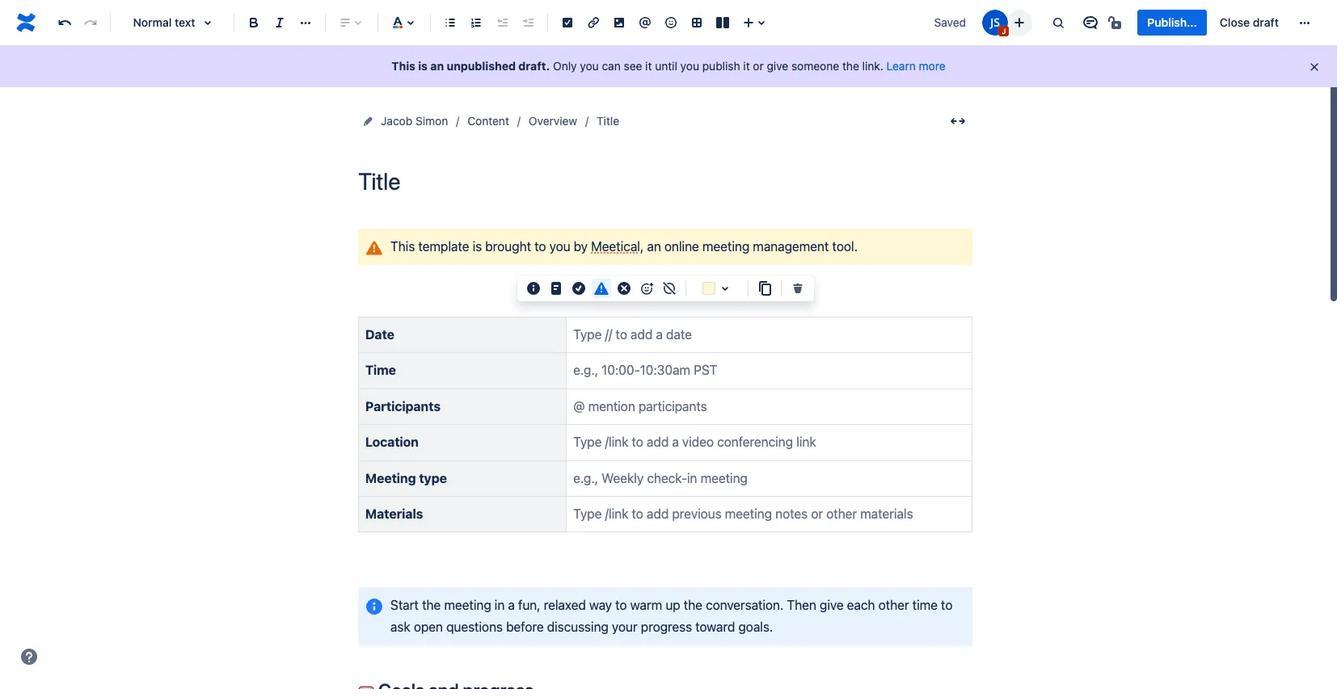 Task type: locate. For each thing, give the bounding box(es) containing it.
0 horizontal spatial the
[[422, 598, 441, 613]]

1 horizontal spatial meeting
[[703, 239, 750, 254]]

up
[[666, 598, 681, 613]]

toward
[[696, 621, 735, 635]]

to
[[535, 239, 546, 254], [616, 598, 627, 613], [941, 598, 953, 613]]

meeting
[[703, 239, 750, 254], [444, 598, 491, 613]]

give
[[767, 59, 789, 73], [820, 598, 844, 613]]

panel warning image
[[365, 238, 384, 258]]

1 vertical spatial this
[[391, 239, 415, 254]]

learn
[[887, 59, 916, 73]]

progress
[[641, 621, 692, 635]]

way
[[589, 598, 612, 613]]

meeting type
[[366, 471, 447, 486]]

0 horizontal spatial you
[[550, 239, 571, 254]]

2 horizontal spatial to
[[941, 598, 953, 613]]

online
[[665, 239, 699, 254]]

link.
[[863, 59, 884, 73]]

it
[[646, 59, 652, 73], [744, 59, 750, 73]]

discussing
[[547, 621, 609, 635]]

time
[[913, 598, 938, 613]]

0 horizontal spatial is
[[418, 59, 428, 73]]

draft.
[[519, 59, 550, 73]]

0 horizontal spatial meeting
[[444, 598, 491, 613]]

this inside main content area, start typing to enter text. text box
[[391, 239, 415, 254]]

brought
[[485, 239, 531, 254]]

:goal: image
[[358, 685, 374, 690], [358, 685, 374, 690]]

you right until
[[681, 59, 700, 73]]

to right way
[[616, 598, 627, 613]]

title
[[597, 114, 620, 128]]

start the meeting in a fun, relaxed way to warm up the conversation. then give each other time to ask open questions before discussing your progress toward goals.
[[391, 598, 956, 635]]

2 horizontal spatial you
[[681, 59, 700, 73]]

publish
[[703, 59, 741, 73]]

give left each
[[820, 598, 844, 613]]

note image
[[547, 279, 566, 298]]

0 vertical spatial is
[[418, 59, 428, 73]]

jacob
[[381, 114, 413, 128]]

open
[[414, 621, 443, 635]]

bold ⌘b image
[[244, 13, 264, 32]]

materials
[[366, 507, 423, 522]]

date
[[366, 327, 395, 342]]

1 vertical spatial give
[[820, 598, 844, 613]]

meeting up "background color" icon
[[703, 239, 750, 254]]

warning image
[[592, 279, 611, 298]]

this right panel warning "icon"
[[391, 239, 415, 254]]

move this page image
[[362, 115, 374, 128]]

confluence image
[[13, 10, 39, 36], [13, 10, 39, 36]]

or
[[753, 59, 764, 73]]

make page full-width image
[[949, 112, 968, 131]]

the right up
[[684, 598, 703, 613]]

give right or
[[767, 59, 789, 73]]

a
[[508, 598, 515, 613]]

1 vertical spatial is
[[473, 239, 482, 254]]

indent tab image
[[518, 13, 538, 32]]

time
[[366, 363, 396, 378]]

emoji image
[[662, 13, 681, 32]]

the left the link.
[[843, 59, 860, 73]]

type
[[419, 471, 447, 486]]

error image
[[615, 279, 634, 298]]

more formatting image
[[296, 13, 315, 32]]

other
[[879, 598, 910, 613]]

overview
[[529, 114, 578, 128]]

this for this template is brought to you by meetical, an online meeting management tool.
[[391, 239, 415, 254]]

it left or
[[744, 59, 750, 73]]

invite to edit image
[[1010, 13, 1030, 32]]

your
[[612, 621, 638, 635]]

find and replace image
[[1049, 13, 1069, 32]]

you left can
[[580, 59, 599, 73]]

an left unpublished
[[431, 59, 444, 73]]

no restrictions image
[[1108, 13, 1127, 32]]

participants
[[366, 399, 441, 414]]

see
[[624, 59, 643, 73]]

the
[[843, 59, 860, 73], [422, 598, 441, 613], [684, 598, 703, 613]]

1 it from the left
[[646, 59, 652, 73]]

0 horizontal spatial it
[[646, 59, 652, 73]]

1 horizontal spatial it
[[744, 59, 750, 73]]

an
[[431, 59, 444, 73], [647, 239, 661, 254]]

0 vertical spatial this
[[392, 59, 416, 73]]

0 horizontal spatial give
[[767, 59, 789, 73]]

Main content area, start typing to enter text. text field
[[349, 229, 983, 690]]

0 vertical spatial an
[[431, 59, 444, 73]]

meeting up 'questions'
[[444, 598, 491, 613]]

1 horizontal spatial give
[[820, 598, 844, 613]]

0 horizontal spatial an
[[431, 59, 444, 73]]

mention image
[[636, 13, 655, 32]]

someone
[[792, 59, 840, 73]]

close draft button
[[1211, 10, 1289, 36]]

outdent ⇧tab image
[[493, 13, 512, 32]]

1 horizontal spatial an
[[647, 239, 661, 254]]

add image, video, or file image
[[610, 13, 629, 32]]

learn more link
[[887, 59, 946, 73]]

is
[[418, 59, 428, 73], [473, 239, 482, 254]]

undo ⌘z image
[[55, 13, 74, 32]]

template
[[418, 239, 470, 254]]

numbered list ⌘⇧7 image
[[467, 13, 486, 32]]

1 horizontal spatial is
[[473, 239, 482, 254]]

is left brought
[[473, 239, 482, 254]]

this template is brought to you by meetical, an online meeting management tool.
[[391, 239, 858, 254]]

more
[[919, 59, 946, 73]]

an left the online
[[647, 239, 661, 254]]

this up jacob at top left
[[392, 59, 416, 73]]

you left by
[[550, 239, 571, 254]]

it right see
[[646, 59, 652, 73]]

1 vertical spatial an
[[647, 239, 661, 254]]

management
[[753, 239, 829, 254]]

relaxed
[[544, 598, 586, 613]]

to right time
[[941, 598, 953, 613]]

1 vertical spatial meeting
[[444, 598, 491, 613]]

you
[[580, 59, 599, 73], [681, 59, 700, 73], [550, 239, 571, 254]]

to right brought
[[535, 239, 546, 254]]

is up jacob simon
[[418, 59, 428, 73]]

is inside main content area, start typing to enter text. text box
[[473, 239, 482, 254]]

meeting
[[366, 471, 416, 486]]

this
[[392, 59, 416, 73], [391, 239, 415, 254]]

content link
[[468, 112, 509, 131]]

the up open
[[422, 598, 441, 613]]

publish...
[[1148, 15, 1198, 29]]

an inside main content area, start typing to enter text. text box
[[647, 239, 661, 254]]



Task type: describe. For each thing, give the bounding box(es) containing it.
can
[[602, 59, 621, 73]]

1 horizontal spatial the
[[684, 598, 703, 613]]

location
[[366, 435, 419, 450]]

editor add emoji image
[[637, 279, 657, 298]]

comment icon image
[[1082, 13, 1101, 32]]

action item image
[[558, 13, 577, 32]]

background color image
[[716, 279, 735, 298]]

you inside main content area, start typing to enter text. text box
[[550, 239, 571, 254]]

fun,
[[518, 598, 541, 613]]

warm
[[631, 598, 663, 613]]

start
[[391, 598, 419, 613]]

success image
[[569, 279, 589, 298]]

simon
[[416, 114, 448, 128]]

ask
[[391, 621, 411, 635]]

before
[[506, 621, 544, 635]]

more image
[[1296, 13, 1315, 32]]

unpublished
[[447, 59, 516, 73]]

1 horizontal spatial you
[[580, 59, 599, 73]]

saved
[[935, 15, 967, 29]]

until
[[655, 59, 678, 73]]

link image
[[584, 13, 603, 32]]

normal text
[[133, 15, 195, 29]]

remove emoji image
[[660, 279, 679, 298]]

1 horizontal spatial to
[[616, 598, 627, 613]]

panel info image
[[365, 597, 384, 617]]

help image
[[19, 648, 39, 667]]

this for this is an unpublished draft. only you can see it until you publish it or give someone the link. learn more
[[392, 59, 416, 73]]

0 horizontal spatial to
[[535, 239, 546, 254]]

close draft
[[1220, 15, 1279, 29]]

questions
[[446, 621, 503, 635]]

tool.
[[833, 239, 858, 254]]

2 it from the left
[[744, 59, 750, 73]]

dismiss image
[[1309, 61, 1322, 74]]

italic ⌘i image
[[270, 13, 290, 32]]

layouts image
[[713, 13, 733, 32]]

normal
[[133, 15, 172, 29]]

Give this page a title text field
[[358, 168, 973, 195]]

goals.
[[739, 621, 773, 635]]

conversation.
[[706, 598, 784, 613]]

only
[[553, 59, 577, 73]]

0 vertical spatial give
[[767, 59, 789, 73]]

jacob simon link
[[381, 112, 448, 131]]

overview link
[[529, 112, 578, 131]]

meetical,
[[591, 239, 644, 254]]

0 vertical spatial meeting
[[703, 239, 750, 254]]

info image
[[524, 279, 543, 298]]

close
[[1220, 15, 1250, 29]]

remove image
[[789, 279, 808, 298]]

bullet list ⌘⇧8 image
[[441, 13, 460, 32]]

redo ⌘⇧z image
[[81, 13, 100, 32]]

jacob simon
[[381, 114, 448, 128]]

text
[[175, 15, 195, 29]]

publish... button
[[1138, 10, 1207, 36]]

give inside start the meeting in a fun, relaxed way to warm up the conversation. then give each other time to ask open questions before discussing your progress toward goals.
[[820, 598, 844, 613]]

normal text button
[[117, 5, 227, 40]]

draft
[[1253, 15, 1279, 29]]

by
[[574, 239, 588, 254]]

meeting inside start the meeting in a fun, relaxed way to warm up the conversation. then give each other time to ask open questions before discussing your progress toward goals.
[[444, 598, 491, 613]]

content
[[468, 114, 509, 128]]

2 horizontal spatial the
[[843, 59, 860, 73]]

then
[[787, 598, 817, 613]]

table image
[[687, 13, 707, 32]]

in
[[495, 598, 505, 613]]

each
[[847, 598, 875, 613]]

copy image
[[755, 279, 775, 298]]

title link
[[597, 112, 620, 131]]

this is an unpublished draft. only you can see it until you publish it or give someone the link. learn more
[[392, 59, 946, 73]]

jacob simon image
[[983, 10, 1009, 36]]



Task type: vqa. For each thing, say whether or not it's contained in the screenshot.
the an inside 'MAIN CONTENT AREA, START TYPING TO ENTER TEXT.' text field
yes



